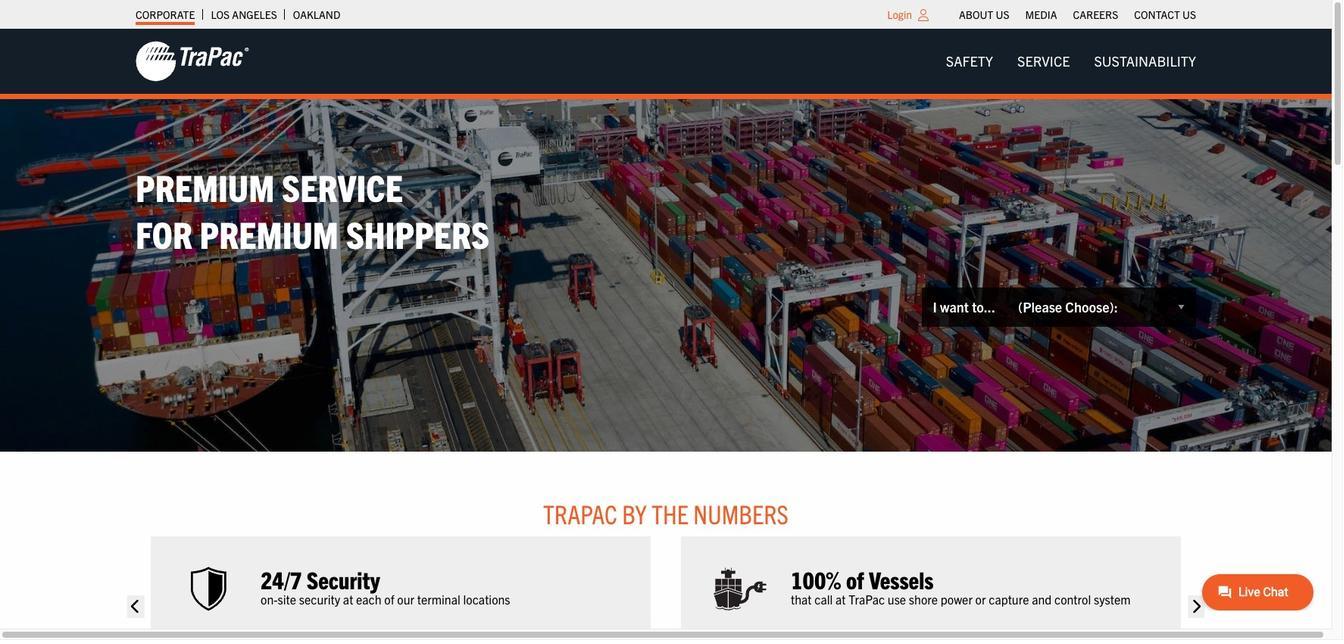 Task type: describe. For each thing, give the bounding box(es) containing it.
media link
[[1025, 4, 1057, 25]]

service link
[[1005, 46, 1082, 77]]

login
[[887, 8, 912, 21]]

contact
[[1134, 8, 1180, 21]]

call
[[815, 592, 833, 607]]

each
[[356, 592, 382, 607]]

sustainability link
[[1082, 46, 1208, 77]]

the
[[652, 497, 689, 530]]

24/7
[[261, 565, 302, 595]]

los angeles link
[[211, 4, 277, 25]]

of inside 24/7 security on-site security at each of our terminal locations
[[384, 592, 394, 607]]

system
[[1094, 592, 1131, 607]]

menu bar containing safety
[[934, 46, 1208, 77]]

control
[[1054, 592, 1091, 607]]

locations
[[463, 592, 510, 607]]

our
[[397, 592, 414, 607]]

to...
[[972, 299, 995, 316]]

careers
[[1073, 8, 1118, 21]]

about us
[[959, 8, 1009, 21]]

corporate link
[[136, 4, 195, 25]]

numbers
[[693, 497, 789, 530]]

100%
[[791, 565, 841, 595]]

los
[[211, 8, 230, 21]]

angeles
[[232, 8, 277, 21]]

menu bar containing about us
[[951, 4, 1204, 25]]

want
[[940, 299, 969, 316]]

contact us link
[[1134, 4, 1196, 25]]

i want to...
[[933, 299, 995, 316]]

vessels
[[869, 565, 934, 595]]

i
[[933, 299, 937, 316]]

at for security
[[343, 592, 353, 607]]

or
[[975, 592, 986, 607]]

24/7 security on-site security at each of our terminal locations
[[261, 565, 510, 607]]

oakland link
[[293, 4, 341, 25]]

trapac
[[543, 497, 617, 530]]



Task type: locate. For each thing, give the bounding box(es) containing it.
1 at from the left
[[343, 592, 353, 607]]

1 vertical spatial menu bar
[[934, 46, 1208, 77]]

about us link
[[959, 4, 1009, 25]]

contact us
[[1134, 8, 1196, 21]]

service inside premium service for premium shippers
[[282, 163, 403, 210]]

1 vertical spatial premium
[[200, 211, 339, 257]]

trapac by the numbers
[[543, 497, 789, 530]]

at left each
[[343, 592, 353, 607]]

security
[[307, 565, 380, 595]]

1 solid image from the left
[[127, 596, 144, 619]]

safety link
[[934, 46, 1005, 77]]

0 horizontal spatial service
[[282, 163, 403, 210]]

2 at from the left
[[836, 592, 846, 607]]

us for about us
[[996, 8, 1009, 21]]

1 horizontal spatial at
[[836, 592, 846, 607]]

on-
[[261, 592, 278, 607]]

premium
[[136, 163, 274, 210], [200, 211, 339, 257]]

security
[[299, 592, 340, 607]]

0 vertical spatial service
[[1017, 52, 1070, 70]]

1 horizontal spatial us
[[1183, 8, 1196, 21]]

menu bar down the careers
[[934, 46, 1208, 77]]

0 horizontal spatial at
[[343, 592, 353, 607]]

0 horizontal spatial us
[[996, 8, 1009, 21]]

at
[[343, 592, 353, 607], [836, 592, 846, 607]]

at inside '100% of vessels that call at trapac use shore power or capture and control system'
[[836, 592, 846, 607]]

at inside 24/7 security on-site security at each of our terminal locations
[[343, 592, 353, 607]]

service
[[1017, 52, 1070, 70], [282, 163, 403, 210]]

0 vertical spatial menu bar
[[951, 4, 1204, 25]]

light image
[[918, 9, 929, 21]]

shore
[[909, 592, 938, 607]]

1 us from the left
[[996, 8, 1009, 21]]

at right call
[[836, 592, 846, 607]]

at for of
[[836, 592, 846, 607]]

login link
[[887, 8, 912, 21]]

safety
[[946, 52, 993, 70]]

menu bar up service link at the right of the page
[[951, 4, 1204, 25]]

media
[[1025, 8, 1057, 21]]

corporate image
[[136, 40, 249, 83]]

by
[[622, 497, 647, 530]]

site
[[278, 592, 296, 607]]

of
[[846, 565, 864, 595], [384, 592, 394, 607]]

corporate
[[136, 8, 195, 21]]

0 horizontal spatial of
[[384, 592, 394, 607]]

about
[[959, 8, 993, 21]]

2 us from the left
[[1183, 8, 1196, 21]]

of inside '100% of vessels that call at trapac use shore power or capture and control system'
[[846, 565, 864, 595]]

solid image
[[127, 596, 144, 619], [1188, 596, 1205, 619]]

us right about
[[996, 8, 1009, 21]]

and
[[1032, 592, 1052, 607]]

capture
[[989, 592, 1029, 607]]

2 solid image from the left
[[1188, 596, 1205, 619]]

of right call
[[846, 565, 864, 595]]

los angeles
[[211, 8, 277, 21]]

us right contact on the top of page
[[1183, 8, 1196, 21]]

0 horizontal spatial solid image
[[127, 596, 144, 619]]

sustainability
[[1094, 52, 1196, 70]]

trapac
[[849, 592, 885, 607]]

100% of vessels that call at trapac use shore power or capture and control system
[[791, 565, 1131, 607]]

0 vertical spatial premium
[[136, 163, 274, 210]]

that
[[791, 592, 812, 607]]

1 horizontal spatial of
[[846, 565, 864, 595]]

menu bar
[[951, 4, 1204, 25], [934, 46, 1208, 77]]

oakland
[[293, 8, 341, 21]]

1 horizontal spatial solid image
[[1188, 596, 1205, 619]]

of left our
[[384, 592, 394, 607]]

careers link
[[1073, 4, 1118, 25]]

us for contact us
[[1183, 8, 1196, 21]]

1 vertical spatial service
[[282, 163, 403, 210]]

power
[[941, 592, 973, 607]]

1 horizontal spatial service
[[1017, 52, 1070, 70]]

shippers
[[346, 211, 489, 257]]

for
[[136, 211, 192, 257]]

use
[[888, 592, 906, 607]]

us
[[996, 8, 1009, 21], [1183, 8, 1196, 21]]

premium service for premium shippers
[[136, 163, 489, 257]]

terminal
[[417, 592, 460, 607]]



Task type: vqa. For each thing, say whether or not it's contained in the screenshot.
sustainability
yes



